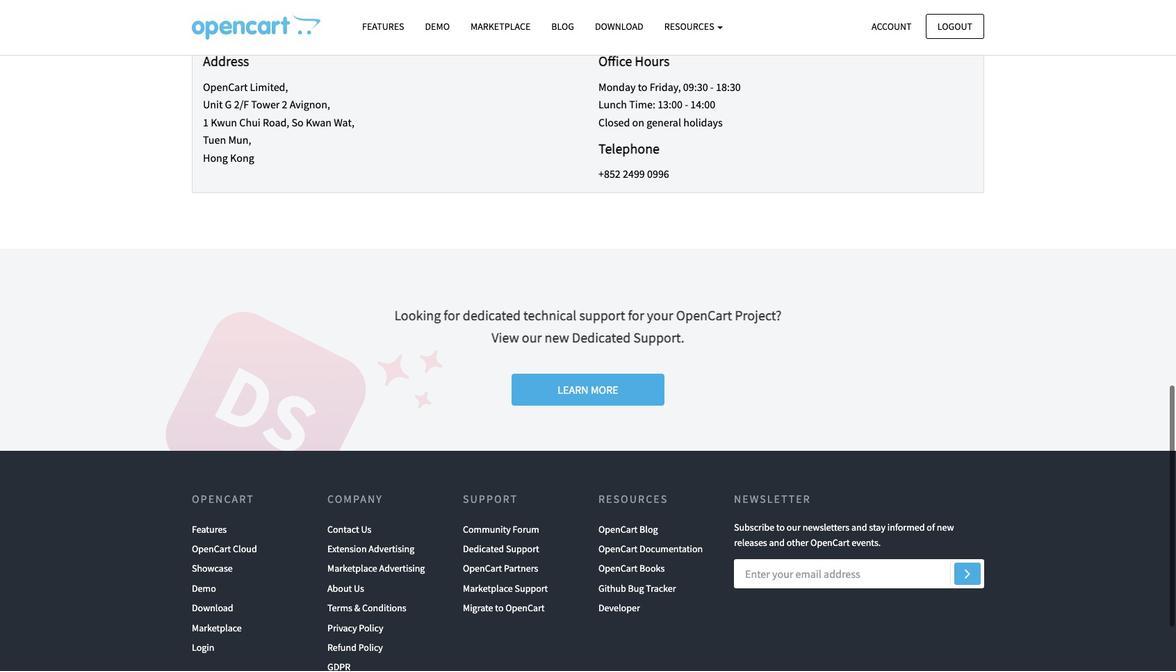 Task type: describe. For each thing, give the bounding box(es) containing it.
support.
[[633, 328, 685, 346]]

support
[[579, 306, 625, 324]]

opencart partners
[[463, 563, 538, 575]]

showcase
[[192, 563, 233, 575]]

login
[[192, 642, 214, 654]]

books
[[640, 563, 665, 575]]

download link for demo
[[192, 599, 233, 618]]

unit
[[203, 97, 223, 111]]

download link for blog
[[585, 15, 654, 39]]

18:30
[[716, 80, 741, 94]]

1 horizontal spatial blog
[[640, 523, 658, 536]]

download for demo
[[192, 602, 233, 615]]

0 vertical spatial support
[[463, 492, 518, 506]]

marketplace up login
[[192, 622, 242, 634]]

1 for from the left
[[444, 306, 460, 324]]

support for marketplace
[[515, 582, 548, 595]]

events.
[[852, 537, 881, 549]]

developer
[[598, 602, 640, 615]]

about
[[327, 582, 352, 595]]

dedicated
[[463, 306, 521, 324]]

0 horizontal spatial dedicated
[[463, 543, 504, 555]]

opencart partners link
[[463, 559, 538, 579]]

to for subscribe
[[776, 521, 785, 534]]

2499
[[623, 167, 645, 181]]

company
[[327, 492, 383, 506]]

marketplace advertising link
[[327, 559, 425, 579]]

features link for demo
[[352, 15, 415, 39]]

partners
[[504, 563, 538, 575]]

documentation
[[640, 543, 703, 555]]

conditions
[[362, 602, 406, 615]]

contact us
[[327, 523, 371, 536]]

1
[[203, 115, 209, 129]]

office hours
[[598, 52, 670, 70]]

policy for privacy policy
[[359, 622, 383, 634]]

tower
[[251, 97, 280, 111]]

opencart - contact image
[[192, 15, 320, 40]]

privacy policy
[[327, 622, 383, 634]]

office
[[598, 52, 632, 70]]

community forum link
[[463, 520, 539, 539]]

report a map error
[[921, 35, 979, 42]]

road,
[[263, 115, 289, 129]]

opencart inside subscribe to our newsletters and stay informed of new releases and other opencart events.
[[811, 537, 850, 549]]

opencart cloud link
[[192, 539, 257, 559]]

more
[[591, 383, 618, 397]]

lunch
[[598, 97, 627, 111]]

our inside looking for dedicated technical support for your opencart project? view our new dedicated support.
[[522, 328, 542, 346]]

github bug tracker
[[598, 582, 676, 595]]

opencart limited, unit g 2/f tower 2 avignon, 1 kwun chui road, so kwan wat, tuen mun, hong kong
[[203, 80, 354, 165]]

marketplace up 'migrate'
[[463, 582, 513, 595]]

closed
[[598, 115, 630, 129]]

to for migrate
[[495, 602, 504, 615]]

about us link
[[327, 579, 364, 599]]

friday,
[[650, 80, 681, 94]]

2 for from the left
[[628, 306, 644, 324]]

features for opencart cloud
[[192, 523, 227, 536]]

releases
[[734, 537, 767, 549]]

migrate
[[463, 602, 493, 615]]

kong
[[230, 151, 254, 165]]

opencart inside looking for dedicated technical support for your opencart project? view our new dedicated support.
[[676, 306, 732, 324]]

your
[[647, 306, 673, 324]]

marketplace support
[[463, 582, 548, 595]]

a
[[944, 35, 948, 42]]

blog link
[[541, 15, 585, 39]]

0 vertical spatial resources
[[664, 20, 716, 33]]

general
[[647, 115, 681, 129]]

1 vertical spatial marketplace link
[[192, 618, 242, 638]]

monday to friday, 09:30 - 18:30 lunch time: 13:00 - 14:00 closed on general holidays
[[598, 80, 741, 129]]

1 vertical spatial resources
[[598, 492, 668, 506]]

map region
[[193, 0, 984, 44]]

tracker
[[646, 582, 676, 595]]

policy for refund policy
[[358, 642, 383, 654]]

looking
[[394, 306, 441, 324]]

+852
[[598, 167, 621, 181]]

privacy policy link
[[327, 618, 383, 638]]

marketplace support link
[[463, 579, 548, 599]]

marketplace advertising
[[327, 563, 425, 575]]

login link
[[192, 638, 214, 658]]

2/f
[[234, 97, 249, 111]]

blog inside 'link'
[[551, 20, 574, 33]]

marketplace down 'extension'
[[327, 563, 377, 575]]

opencart cloud
[[192, 543, 257, 555]]

terms
[[327, 602, 352, 615]]

kwun
[[211, 115, 237, 129]]

contact us link
[[327, 520, 371, 539]]



Task type: vqa. For each thing, say whether or not it's contained in the screenshot.
OpenCart Documentation
yes



Task type: locate. For each thing, give the bounding box(es) containing it.
0 vertical spatial to
[[638, 80, 648, 94]]

marketplace
[[471, 20, 531, 33], [327, 563, 377, 575], [463, 582, 513, 595], [192, 622, 242, 634]]

to right subscribe in the bottom right of the page
[[776, 521, 785, 534]]

and left other
[[769, 537, 785, 549]]

us up extension advertising
[[361, 523, 371, 536]]

0 vertical spatial blog
[[551, 20, 574, 33]]

looking for dedicated technical support for your opencart project? view our new dedicated support.
[[394, 306, 782, 346]]

tuen
[[203, 133, 226, 147]]

opencart up the opencart documentation
[[598, 523, 638, 536]]

holidays
[[683, 115, 723, 129]]

opencart inside opencart limited, unit g 2/f tower 2 avignon, 1 kwun chui road, so kwan wat, tuen mun, hong kong
[[203, 80, 248, 94]]

advertising for marketplace advertising
[[379, 563, 425, 575]]

advertising down extension advertising link
[[379, 563, 425, 575]]

1 horizontal spatial -
[[710, 80, 714, 94]]

1 horizontal spatial marketplace link
[[460, 15, 541, 39]]

extension
[[327, 543, 367, 555]]

0 vertical spatial demo link
[[415, 15, 460, 39]]

hours
[[635, 52, 670, 70]]

0 horizontal spatial demo
[[192, 582, 216, 595]]

newsletters
[[803, 521, 850, 534]]

features link
[[352, 15, 415, 39], [192, 520, 227, 539]]

opencart for opencart
[[192, 492, 254, 506]]

2 vertical spatial to
[[495, 602, 504, 615]]

avignon,
[[290, 97, 330, 111]]

privacy
[[327, 622, 357, 634]]

subscribe to our newsletters and stay informed of new releases and other opencart events.
[[734, 521, 954, 549]]

monday
[[598, 80, 636, 94]]

new right of
[[937, 521, 954, 534]]

opencart down newsletters
[[811, 537, 850, 549]]

us for contact us
[[361, 523, 371, 536]]

opencart down dedicated support link
[[463, 563, 502, 575]]

opencart inside opencart books "link"
[[598, 563, 638, 575]]

13:00
[[658, 97, 683, 111]]

dedicated down community
[[463, 543, 504, 555]]

-
[[710, 80, 714, 94], [685, 97, 688, 111]]

view
[[492, 328, 519, 346]]

features for demo
[[362, 20, 404, 33]]

0 horizontal spatial our
[[522, 328, 542, 346]]

account link
[[860, 14, 924, 39]]

community
[[463, 523, 511, 536]]

+852 2499 0996
[[598, 167, 669, 181]]

opencart for opencart partners
[[463, 563, 502, 575]]

opencart inside opencart cloud link
[[192, 543, 231, 555]]

to inside monday to friday, 09:30 - 18:30 lunch time: 13:00 - 14:00 closed on general holidays
[[638, 80, 648, 94]]

1 vertical spatial -
[[685, 97, 688, 111]]

0 horizontal spatial to
[[495, 602, 504, 615]]

opencart up g
[[203, 80, 248, 94]]

0996
[[647, 167, 669, 181]]

stay
[[869, 521, 886, 534]]

0 horizontal spatial blog
[[551, 20, 574, 33]]

0 horizontal spatial features
[[192, 523, 227, 536]]

to down marketplace support link
[[495, 602, 504, 615]]

1 horizontal spatial demo link
[[415, 15, 460, 39]]

refund policy link
[[327, 638, 383, 658]]

advertising for extension advertising
[[369, 543, 414, 555]]

1 vertical spatial policy
[[358, 642, 383, 654]]

2 horizontal spatial to
[[776, 521, 785, 534]]

and
[[852, 521, 867, 534], [769, 537, 785, 549]]

telephone
[[598, 140, 660, 157]]

1 vertical spatial our
[[787, 521, 801, 534]]

logout link
[[926, 14, 984, 39]]

report a map error link
[[921, 35, 979, 42]]

developer link
[[598, 599, 640, 618]]

0 vertical spatial marketplace link
[[460, 15, 541, 39]]

0 vertical spatial our
[[522, 328, 542, 346]]

support up the partners
[[506, 543, 539, 555]]

1 vertical spatial advertising
[[379, 563, 425, 575]]

1 vertical spatial download link
[[192, 599, 233, 618]]

for right looking
[[444, 306, 460, 324]]

0 horizontal spatial new
[[545, 328, 569, 346]]

support up community
[[463, 492, 518, 506]]

1 horizontal spatial new
[[937, 521, 954, 534]]

opencart for opencart documentation
[[598, 543, 638, 555]]

download down showcase link
[[192, 602, 233, 615]]

project?
[[735, 306, 782, 324]]

0 vertical spatial features
[[362, 20, 404, 33]]

0 vertical spatial advertising
[[369, 543, 414, 555]]

cloud
[[233, 543, 257, 555]]

opencart inside "opencart partners" 'link'
[[463, 563, 502, 575]]

address
[[203, 52, 249, 70]]

2 vertical spatial support
[[515, 582, 548, 595]]

1 vertical spatial and
[[769, 537, 785, 549]]

0 vertical spatial features link
[[352, 15, 415, 39]]

0 vertical spatial new
[[545, 328, 569, 346]]

terms & conditions
[[327, 602, 406, 615]]

1 horizontal spatial and
[[852, 521, 867, 534]]

0 horizontal spatial marketplace link
[[192, 618, 242, 638]]

1 vertical spatial us
[[354, 582, 364, 595]]

technical
[[523, 306, 577, 324]]

for left your
[[628, 306, 644, 324]]

showcase link
[[192, 559, 233, 579]]

kwan
[[306, 115, 332, 129]]

our up other
[[787, 521, 801, 534]]

dedicated inside looking for dedicated technical support for your opencart project? view our new dedicated support.
[[572, 328, 631, 346]]

g
[[225, 97, 232, 111]]

of
[[927, 521, 935, 534]]

0 horizontal spatial and
[[769, 537, 785, 549]]

opencart books link
[[598, 559, 665, 579]]

our right view
[[522, 328, 542, 346]]

opencart blog
[[598, 523, 658, 536]]

to up "time:"
[[638, 80, 648, 94]]

download link down showcase link
[[192, 599, 233, 618]]

new down technical
[[545, 328, 569, 346]]

resources up hours
[[664, 20, 716, 33]]

1 horizontal spatial for
[[628, 306, 644, 324]]

opencart right your
[[676, 306, 732, 324]]

forum
[[513, 523, 539, 536]]

dedicated support
[[463, 543, 539, 555]]

1 vertical spatial download
[[192, 602, 233, 615]]

so
[[292, 115, 304, 129]]

to inside subscribe to our newsletters and stay informed of new releases and other opencart events.
[[776, 521, 785, 534]]

on
[[632, 115, 644, 129]]

support for dedicated
[[506, 543, 539, 555]]

0 vertical spatial download link
[[585, 15, 654, 39]]

0 horizontal spatial download link
[[192, 599, 233, 618]]

terms & conditions link
[[327, 599, 406, 618]]

opencart for opencart limited, unit g 2/f tower 2 avignon, 1 kwun chui road, so kwan wat, tuen mun, hong kong
[[203, 80, 248, 94]]

1 vertical spatial support
[[506, 543, 539, 555]]

learn
[[558, 383, 589, 397]]

opencart up the showcase
[[192, 543, 231, 555]]

hong
[[203, 151, 228, 165]]

and up events.
[[852, 521, 867, 534]]

subscribe
[[734, 521, 774, 534]]

1 horizontal spatial dedicated
[[572, 328, 631, 346]]

1 vertical spatial demo
[[192, 582, 216, 595]]

opencart for opencart blog
[[598, 523, 638, 536]]

1 vertical spatial new
[[937, 521, 954, 534]]

our
[[522, 328, 542, 346], [787, 521, 801, 534]]

0 vertical spatial and
[[852, 521, 867, 534]]

download up office at right top
[[595, 20, 643, 33]]

support down the partners
[[515, 582, 548, 595]]

chui
[[239, 115, 261, 129]]

1 horizontal spatial download link
[[585, 15, 654, 39]]

- left 14:00
[[685, 97, 688, 111]]

marketplace left blog 'link'
[[471, 20, 531, 33]]

09:30
[[683, 80, 708, 94]]

opencart for opencart books
[[598, 563, 638, 575]]

policy down terms & conditions link
[[359, 622, 383, 634]]

1 horizontal spatial to
[[638, 80, 648, 94]]

to
[[638, 80, 648, 94], [776, 521, 785, 534], [495, 602, 504, 615]]

community forum
[[463, 523, 539, 536]]

opencart up github
[[598, 563, 638, 575]]

1 vertical spatial blog
[[640, 523, 658, 536]]

0 vertical spatial dedicated
[[572, 328, 631, 346]]

dedicated support link
[[463, 539, 539, 559]]

1 horizontal spatial features link
[[352, 15, 415, 39]]

us for about us
[[354, 582, 364, 595]]

advertising up marketplace advertising
[[369, 543, 414, 555]]

other
[[787, 537, 809, 549]]

0 horizontal spatial download
[[192, 602, 233, 615]]

&
[[354, 602, 360, 615]]

opencart inside opencart blog link
[[598, 523, 638, 536]]

migrate to opencart
[[463, 602, 545, 615]]

Enter your email address text field
[[734, 560, 984, 589]]

1 vertical spatial to
[[776, 521, 785, 534]]

extension advertising link
[[327, 539, 414, 559]]

wat,
[[334, 115, 354, 129]]

report
[[921, 35, 942, 42]]

new inside looking for dedicated technical support for your opencart project? view our new dedicated support.
[[545, 328, 569, 346]]

us right about
[[354, 582, 364, 595]]

opencart down marketplace support link
[[506, 602, 545, 615]]

to for monday
[[638, 80, 648, 94]]

download link
[[585, 15, 654, 39], [192, 599, 233, 618]]

resources up opencart blog
[[598, 492, 668, 506]]

opencart up opencart cloud in the bottom of the page
[[192, 492, 254, 506]]

1 horizontal spatial features
[[362, 20, 404, 33]]

learn more link
[[512, 374, 665, 406]]

0 vertical spatial demo
[[425, 20, 450, 33]]

contact
[[327, 523, 359, 536]]

refund
[[327, 642, 357, 654]]

features
[[362, 20, 404, 33], [192, 523, 227, 536]]

opencart books
[[598, 563, 665, 575]]

dedicated down the support
[[572, 328, 631, 346]]

time:
[[629, 97, 655, 111]]

1 vertical spatial demo link
[[192, 579, 216, 599]]

opencart inside opencart documentation link
[[598, 543, 638, 555]]

opencart blog link
[[598, 520, 658, 539]]

new inside subscribe to our newsletters and stay informed of new releases and other opencart events.
[[937, 521, 954, 534]]

0 horizontal spatial for
[[444, 306, 460, 324]]

- right "09:30" on the top
[[710, 80, 714, 94]]

migrate to opencart link
[[463, 599, 545, 618]]

0 vertical spatial download
[[595, 20, 643, 33]]

1 vertical spatial features link
[[192, 520, 227, 539]]

0 vertical spatial us
[[361, 523, 371, 536]]

informed
[[887, 521, 925, 534]]

1 horizontal spatial download
[[595, 20, 643, 33]]

about us
[[327, 582, 364, 595]]

download
[[595, 20, 643, 33], [192, 602, 233, 615]]

download link up office at right top
[[585, 15, 654, 39]]

download for blog
[[595, 20, 643, 33]]

new
[[545, 328, 569, 346], [937, 521, 954, 534]]

opencart inside migrate to opencart link
[[506, 602, 545, 615]]

github
[[598, 582, 626, 595]]

account
[[872, 20, 912, 32]]

1 vertical spatial dedicated
[[463, 543, 504, 555]]

0 vertical spatial policy
[[359, 622, 383, 634]]

resources
[[664, 20, 716, 33], [598, 492, 668, 506]]

error
[[965, 35, 979, 42]]

angle right image
[[965, 565, 971, 582]]

demo link
[[415, 15, 460, 39], [192, 579, 216, 599]]

opencart down opencart blog link
[[598, 543, 638, 555]]

0 vertical spatial -
[[710, 80, 714, 94]]

extension advertising
[[327, 543, 414, 555]]

github bug tracker link
[[598, 579, 676, 599]]

1 horizontal spatial our
[[787, 521, 801, 534]]

features link for opencart cloud
[[192, 520, 227, 539]]

0 horizontal spatial demo link
[[192, 579, 216, 599]]

resources link
[[654, 15, 734, 39]]

opencart for opencart cloud
[[192, 543, 231, 555]]

google image
[[196, 25, 242, 44]]

0 horizontal spatial features link
[[192, 520, 227, 539]]

policy down privacy policy link
[[358, 642, 383, 654]]

1 horizontal spatial demo
[[425, 20, 450, 33]]

1 vertical spatial features
[[192, 523, 227, 536]]

our inside subscribe to our newsletters and stay informed of new releases and other opencart events.
[[787, 521, 801, 534]]

0 horizontal spatial -
[[685, 97, 688, 111]]



